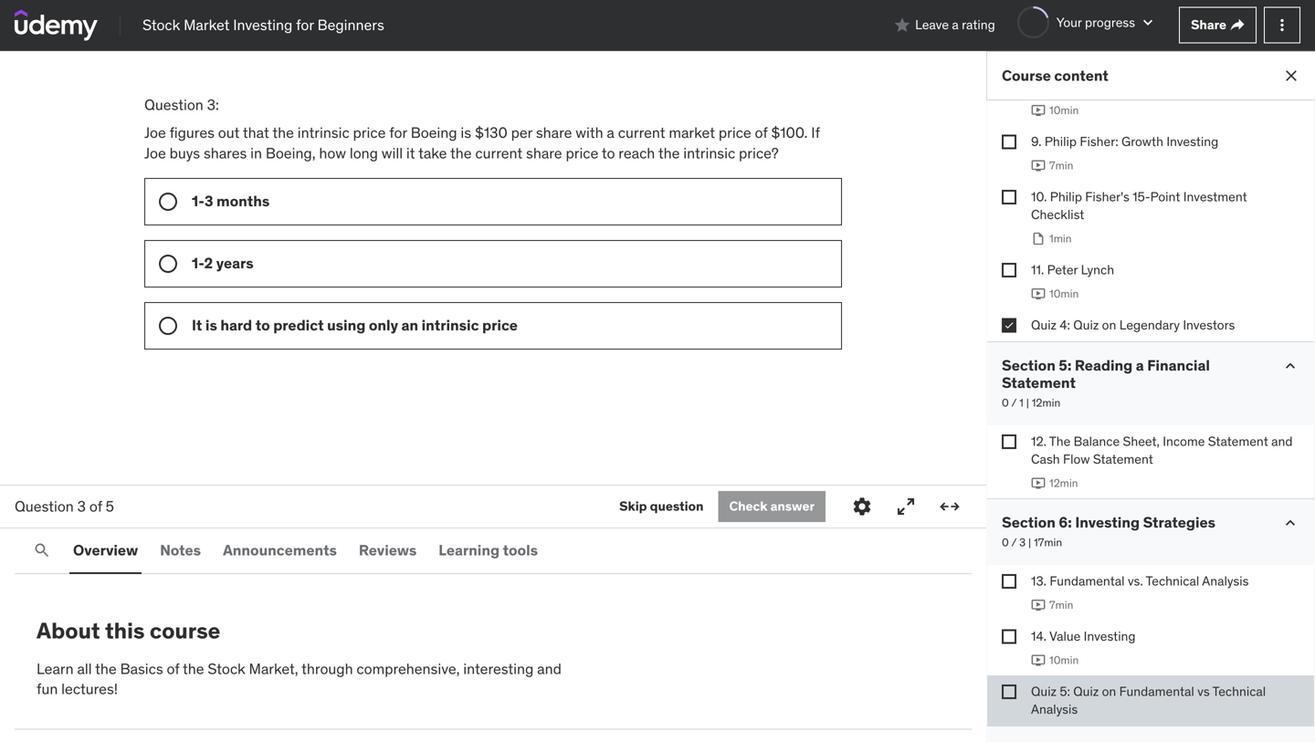 Task type: describe. For each thing, give the bounding box(es) containing it.
a inside section 5: reading a financial statement 0 / 1 | 12min
[[1136, 356, 1144, 375]]

sheet,
[[1123, 434, 1160, 450]]

0 inside section 5: reading a financial statement 0 / 1 | 12min
[[1002, 396, 1009, 410]]

7min for fundamental
[[1050, 598, 1074, 613]]

interesting
[[463, 660, 534, 679]]

and inside learn all the basics of the stock market, through comprehensive, interesting and fun lectures!
[[537, 660, 562, 679]]

the right "take"
[[450, 144, 472, 162]]

5
[[106, 497, 114, 516]]

through
[[302, 660, 353, 679]]

start philip fisher's 15-point investment checklist image
[[1031, 232, 1046, 246]]

will
[[382, 144, 403, 162]]

check answer button
[[718, 492, 826, 523]]

1 vertical spatial intrinsic
[[684, 144, 736, 162]]

flow
[[1063, 451, 1090, 468]]

peter
[[1048, 262, 1078, 278]]

5: for section
[[1059, 356, 1072, 375]]

1- for 3
[[192, 192, 204, 211]]

sidebar element
[[987, 4, 1316, 743]]

0 horizontal spatial technical
[[1146, 573, 1200, 590]]

6:
[[1059, 513, 1072, 532]]

income
[[1163, 434, 1205, 450]]

that
[[243, 123, 269, 142]]

stock market investing for beginners
[[143, 15, 384, 34]]

joe figures out that the intrinsic price for boeing is $130 per share with a current market price of $100. if joe buys shares in boeing, how long will it take the current share price to reach the intrinsic price? group
[[144, 178, 842, 350]]

price up long
[[353, 123, 386, 142]]

announcements button
[[219, 529, 341, 573]]

basics
[[120, 660, 163, 679]]

play fundamental vs. technical analysis image
[[1031, 598, 1046, 613]]

boeing
[[411, 123, 457, 142]]

it
[[192, 316, 202, 335]]

12min inside section 5: reading a financial statement 0 / 1 | 12min
[[1032, 396, 1061, 410]]

section 5: reading a financial statement button
[[1002, 356, 1267, 392]]

settings image
[[851, 496, 873, 518]]

market,
[[249, 660, 298, 679]]

beginners
[[318, 15, 384, 34]]

market
[[669, 123, 715, 142]]

10. philip fisher's 15-point investment checklist
[[1031, 189, 1248, 223]]

0 horizontal spatial intrinsic
[[298, 123, 350, 142]]

section 6: investing strategies 0 / 3 | 17min
[[1002, 513, 1216, 550]]

leave a rating
[[916, 17, 996, 33]]

close course content sidebar image
[[1283, 67, 1301, 85]]

rating
[[962, 17, 996, 33]]

course
[[1002, 66, 1051, 85]]

small image for section 6: investing strategies
[[1282, 514, 1300, 533]]

philip for 10.
[[1050, 189, 1083, 205]]

investing right growth
[[1167, 133, 1219, 150]]

section 5: reading a financial statement 0 / 1 | 12min
[[1002, 356, 1210, 410]]

overview
[[73, 541, 138, 560]]

1
[[1020, 396, 1024, 410]]

reviews
[[359, 541, 417, 560]]

and inside 12. the balance sheet, income statement and cash flow statement
[[1272, 434, 1293, 450]]

hard
[[221, 316, 252, 335]]

fisher:
[[1080, 133, 1119, 150]]

progress
[[1085, 14, 1136, 30]]

analysis inside quiz 5: quiz on fundamental vs technical analysis
[[1031, 702, 1078, 718]]

1 horizontal spatial current
[[618, 123, 666, 142]]

is inside question 3: joe figures out that the intrinsic price for boeing is $130 per share with a current market price of $100. if joe buys shares in boeing, how long will it take the current share price to reach the intrinsic price?
[[461, 123, 471, 142]]

the down the market
[[659, 144, 680, 162]]

with
[[576, 123, 603, 142]]

this
[[105, 618, 145, 645]]

philip for 9.
[[1045, 133, 1077, 150]]

actions image
[[1274, 16, 1292, 34]]

learning tools
[[439, 541, 538, 560]]

9.
[[1031, 133, 1042, 150]]

share button
[[1180, 7, 1257, 43]]

12.
[[1031, 434, 1047, 450]]

the down course
[[183, 660, 204, 679]]

is inside group
[[205, 316, 217, 335]]

buys
[[170, 144, 200, 162]]

leave a rating button
[[894, 3, 996, 47]]

0 vertical spatial fundamental
[[1050, 573, 1125, 590]]

comprehensive,
[[357, 660, 460, 679]]

course content
[[1002, 66, 1109, 85]]

a inside question 3: joe figures out that the intrinsic price for boeing is $130 per share with a current market price of $100. if joe buys shares in boeing, how long will it take the current share price to reach the intrinsic price?
[[607, 123, 615, 142]]

10min for peter
[[1050, 287, 1079, 301]]

the
[[1050, 434, 1071, 450]]

the up the boeing,
[[273, 123, 294, 142]]

value
[[1050, 628, 1081, 645]]

shares
[[204, 144, 247, 162]]

5: for quiz
[[1060, 684, 1071, 700]]

vs.
[[1128, 573, 1144, 590]]

fullscreen image
[[895, 496, 917, 518]]

announcements
[[223, 541, 337, 560]]

play peter lynch image
[[1031, 287, 1046, 301]]

question 3 of 5
[[15, 497, 114, 516]]

/ inside "section 6: investing strategies 0 / 3 | 17min"
[[1012, 536, 1017, 550]]

fisher's
[[1086, 189, 1130, 205]]

lectures!
[[61, 680, 118, 699]]

of inside learn all the basics of the stock market, through comprehensive, interesting and fun lectures!
[[167, 660, 179, 679]]

xsmall image inside the share button
[[1231, 18, 1245, 32]]

years
[[216, 254, 254, 273]]

reviews button
[[355, 529, 420, 573]]

your progress button
[[1018, 6, 1158, 38]]

reach
[[619, 144, 655, 162]]

price inside joe figures out that the intrinsic price for boeing is $130 per share with a current market price of $100. if joe buys shares in boeing, how long will it take the current share price to reach the intrinsic price? group
[[482, 316, 518, 335]]

1 vertical spatial of
[[89, 497, 102, 516]]

about this course
[[37, 618, 221, 645]]

11. peter lynch
[[1031, 262, 1115, 278]]

quiz down 14. value investing
[[1074, 684, 1099, 700]]

in
[[250, 144, 262, 162]]

share
[[1191, 17, 1227, 33]]

skip question
[[620, 498, 704, 515]]

quiz right 4:
[[1074, 317, 1099, 333]]

12. the balance sheet, income statement and cash flow statement
[[1031, 434, 1293, 468]]

stock inside learn all the basics of the stock market, through comprehensive, interesting and fun lectures!
[[208, 660, 245, 679]]

question
[[650, 498, 704, 515]]

xsmall image for 11. peter lynch
[[1002, 263, 1017, 278]]

3 xsmall image from the top
[[1002, 318, 1017, 333]]

learning
[[439, 541, 500, 560]]

growth
[[1122, 133, 1164, 150]]

section for statement
[[1002, 356, 1056, 375]]

11.
[[1031, 262, 1044, 278]]

3:
[[207, 95, 219, 114]]

question for question 3: joe figures out that the intrinsic price for boeing is $130 per share with a current market price of $100. if joe buys shares in boeing, how long will it take the current share price to reach the intrinsic price?
[[144, 95, 204, 114]]

leave
[[916, 17, 949, 33]]

price down with
[[566, 144, 599, 162]]

on for fundamental
[[1102, 684, 1117, 700]]

learn
[[37, 660, 74, 679]]

investing for section 6: investing strategies 0 / 3 | 17min
[[1076, 513, 1140, 532]]

17min
[[1034, 536, 1063, 550]]

vs
[[1198, 684, 1210, 700]]

2 vertical spatial statement
[[1093, 451, 1154, 468]]

for inside question 3: joe figures out that the intrinsic price for boeing is $130 per share with a current market price of $100. if joe buys shares in boeing, how long will it take the current share price to reach the intrinsic price?
[[389, 123, 407, 142]]

$130 per
[[475, 123, 533, 142]]

all
[[77, 660, 92, 679]]

content
[[1055, 66, 1109, 85]]

investors
[[1183, 317, 1235, 333]]

10.
[[1031, 189, 1047, 205]]

market
[[184, 15, 230, 34]]



Task type: locate. For each thing, give the bounding box(es) containing it.
0 horizontal spatial 3
[[77, 497, 86, 516]]

1 joe from the top
[[144, 123, 166, 142]]

0 horizontal spatial a
[[607, 123, 615, 142]]

| inside "section 6: investing strategies 0 / 3 | 17min"
[[1029, 536, 1032, 550]]

0 vertical spatial small image
[[1282, 357, 1300, 375]]

1 vertical spatial current
[[475, 144, 523, 162]]

stock left market
[[143, 15, 180, 34]]

for up will at the top left of the page
[[389, 123, 407, 142]]

play warren buffett: value investing image
[[1031, 103, 1046, 118]]

1 vertical spatial fundamental
[[1120, 684, 1195, 700]]

section inside section 5: reading a financial statement 0 / 1 | 12min
[[1002, 356, 1056, 375]]

1 horizontal spatial of
[[167, 660, 179, 679]]

is right it
[[205, 316, 217, 335]]

1 horizontal spatial stock
[[208, 660, 245, 679]]

1 / from the top
[[1012, 396, 1017, 410]]

joe left the buys
[[144, 144, 166, 162]]

5: inside quiz 5: quiz on fundamental vs technical analysis
[[1060, 684, 1071, 700]]

1- left the years
[[192, 254, 204, 273]]

fundamental left vs
[[1120, 684, 1195, 700]]

lynch
[[1081, 262, 1115, 278]]

course
[[150, 618, 221, 645]]

4 xsmall image from the top
[[1002, 435, 1017, 450]]

2 horizontal spatial a
[[1136, 356, 1144, 375]]

xsmall image for 9.
[[1002, 135, 1017, 149]]

investing right '6:'
[[1076, 513, 1140, 532]]

cash
[[1031, 451, 1060, 468]]

current
[[618, 123, 666, 142], [475, 144, 523, 162]]

2 / from the top
[[1012, 536, 1017, 550]]

joe left figures
[[144, 123, 166, 142]]

1 vertical spatial philip
[[1050, 189, 1083, 205]]

quiz 4: quiz on legendary investors
[[1031, 317, 1235, 333]]

joe
[[144, 123, 166, 142], [144, 144, 166, 162]]

13. fundamental vs. technical analysis
[[1031, 573, 1249, 590]]

1 vertical spatial technical
[[1213, 684, 1266, 700]]

/ left 17min
[[1012, 536, 1017, 550]]

learning tools button
[[435, 529, 542, 573]]

intrinsic up how
[[298, 123, 350, 142]]

1 vertical spatial statement
[[1208, 434, 1269, 450]]

0 vertical spatial philip
[[1045, 133, 1077, 150]]

1 vertical spatial for
[[389, 123, 407, 142]]

philip right 9.
[[1045, 133, 1077, 150]]

2
[[204, 254, 213, 273]]

to
[[602, 144, 615, 162], [256, 316, 270, 335]]

12min right 1
[[1032, 396, 1061, 410]]

1-2 years
[[192, 254, 254, 273]]

1 vertical spatial 10min
[[1050, 287, 1079, 301]]

0 vertical spatial and
[[1272, 434, 1293, 450]]

9. philip fisher: growth investing
[[1031, 133, 1219, 150]]

1 horizontal spatial intrinsic
[[422, 316, 479, 335]]

0 left 1
[[1002, 396, 1009, 410]]

1 vertical spatial a
[[607, 123, 615, 142]]

1 10min from the top
[[1050, 103, 1079, 118]]

5:
[[1059, 356, 1072, 375], [1060, 684, 1071, 700]]

0 vertical spatial 3
[[204, 192, 213, 211]]

of inside question 3: joe figures out that the intrinsic price for boeing is $130 per share with a current market price of $100. if joe buys shares in boeing, how long will it take the current share price to reach the intrinsic price?
[[755, 123, 768, 142]]

7min
[[1050, 159, 1074, 173], [1050, 598, 1074, 613]]

intrinsic right an
[[422, 316, 479, 335]]

1 horizontal spatial 3
[[204, 192, 213, 211]]

0 vertical spatial 5:
[[1059, 356, 1072, 375]]

for left the beginners at the top of the page
[[296, 15, 314, 34]]

0 vertical spatial 10min
[[1050, 103, 1079, 118]]

1 horizontal spatial question
[[144, 95, 204, 114]]

7min right play philip fisher: growth investing image
[[1050, 159, 1074, 173]]

about
[[37, 618, 100, 645]]

statement
[[1002, 374, 1076, 392], [1208, 434, 1269, 450], [1093, 451, 1154, 468]]

of right basics
[[167, 660, 179, 679]]

expanded view image
[[939, 496, 961, 518]]

overview button
[[69, 529, 142, 573]]

1 vertical spatial and
[[537, 660, 562, 679]]

of
[[755, 123, 768, 142], [89, 497, 102, 516], [167, 660, 179, 679]]

statement inside section 5: reading a financial statement 0 / 1 | 12min
[[1002, 374, 1076, 392]]

question 3: joe figures out that the intrinsic price for boeing is $130 per share with a current market price of $100. if joe buys shares in boeing, how long will it take the current share price to reach the intrinsic price?
[[144, 95, 820, 162]]

0 vertical spatial section
[[1002, 356, 1056, 375]]

1 horizontal spatial analysis
[[1202, 573, 1249, 590]]

intrinsic down the market
[[684, 144, 736, 162]]

0 horizontal spatial is
[[205, 316, 217, 335]]

using
[[327, 316, 366, 335]]

2 vertical spatial of
[[167, 660, 179, 679]]

small image inside your progress dropdown button
[[1139, 13, 1158, 32]]

0 horizontal spatial stock
[[143, 15, 180, 34]]

intrinsic inside group
[[422, 316, 479, 335]]

1 horizontal spatial statement
[[1093, 451, 1154, 468]]

quiz
[[1031, 317, 1057, 333], [1074, 317, 1099, 333], [1031, 684, 1057, 700], [1074, 684, 1099, 700]]

12min right play the balance sheet, income statement and cash flow statement image
[[1050, 477, 1078, 491]]

for
[[296, 15, 314, 34], [389, 123, 407, 142]]

1 vertical spatial is
[[205, 316, 217, 335]]

2 vertical spatial 3
[[1020, 536, 1026, 550]]

skip
[[620, 498, 647, 515]]

to inside group
[[256, 316, 270, 335]]

question up figures
[[144, 95, 204, 114]]

1 horizontal spatial a
[[952, 17, 959, 33]]

1 vertical spatial small image
[[1282, 514, 1300, 533]]

technical right vs.
[[1146, 573, 1200, 590]]

3 inside "section 6: investing strategies 0 / 3 | 17min"
[[1020, 536, 1026, 550]]

1 vertical spatial section
[[1002, 513, 1056, 532]]

1 vertical spatial 0
[[1002, 536, 1009, 550]]

price
[[353, 123, 386, 142], [719, 123, 752, 142], [566, 144, 599, 162], [482, 316, 518, 335]]

1 horizontal spatial is
[[461, 123, 471, 142]]

2 joe from the top
[[144, 144, 166, 162]]

/ left 1
[[1012, 396, 1017, 410]]

3 for question
[[77, 497, 86, 516]]

1 horizontal spatial for
[[389, 123, 407, 142]]

5: left reading
[[1059, 356, 1072, 375]]

price up price?
[[719, 123, 752, 142]]

15-
[[1133, 189, 1151, 205]]

of up price?
[[755, 123, 768, 142]]

philip up checklist
[[1050, 189, 1083, 205]]

a inside button
[[952, 17, 959, 33]]

1-
[[192, 192, 204, 211], [192, 254, 204, 273]]

xsmall image left 10.
[[1002, 190, 1017, 205]]

0 vertical spatial /
[[1012, 396, 1017, 410]]

| inside section 5: reading a financial statement 0 / 1 | 12min
[[1027, 396, 1029, 410]]

xsmall image for 13. fundamental vs. technical analysis
[[1002, 575, 1017, 589]]

small image right progress
[[1139, 13, 1158, 32]]

0 horizontal spatial and
[[537, 660, 562, 679]]

on for legendary
[[1102, 317, 1117, 333]]

statement down "sheet,"
[[1093, 451, 1154, 468]]

a left the rating
[[952, 17, 959, 33]]

| right 1
[[1027, 396, 1029, 410]]

how
[[319, 144, 346, 162]]

a right with
[[607, 123, 615, 142]]

notes button
[[156, 529, 205, 573]]

statement up 1
[[1002, 374, 1076, 392]]

investment
[[1184, 189, 1248, 205]]

an
[[402, 316, 418, 335]]

xsmall image left "12."
[[1002, 435, 1017, 450]]

1 vertical spatial on
[[1102, 684, 1117, 700]]

1- left months
[[192, 192, 204, 211]]

play value investing image
[[1031, 654, 1046, 668]]

10min down peter
[[1050, 287, 1079, 301]]

small image left leave
[[894, 16, 912, 34]]

fundamental left vs.
[[1050, 573, 1125, 590]]

1 vertical spatial 3
[[77, 497, 86, 516]]

1 vertical spatial 5:
[[1060, 684, 1071, 700]]

1min
[[1050, 232, 1072, 246]]

tools
[[503, 541, 538, 560]]

0 vertical spatial question
[[144, 95, 204, 114]]

4:
[[1060, 317, 1071, 333]]

notes
[[160, 541, 201, 560]]

0 vertical spatial statement
[[1002, 374, 1076, 392]]

1 xsmall image from the top
[[1002, 135, 1017, 149]]

0 inside "section 6: investing strategies 0 / 3 | 17min"
[[1002, 536, 1009, 550]]

1 horizontal spatial and
[[1272, 434, 1293, 450]]

3 inside group
[[204, 192, 213, 211]]

0 horizontal spatial question
[[15, 497, 74, 516]]

1 1- from the top
[[192, 192, 204, 211]]

1 vertical spatial to
[[256, 316, 270, 335]]

to right hard
[[256, 316, 270, 335]]

section for /
[[1002, 513, 1056, 532]]

3 10min from the top
[[1050, 654, 1079, 668]]

1-3 months
[[192, 192, 270, 211]]

intrinsic
[[298, 123, 350, 142], [684, 144, 736, 162], [422, 316, 479, 335]]

1 horizontal spatial technical
[[1213, 684, 1266, 700]]

2 horizontal spatial statement
[[1208, 434, 1269, 450]]

2 10min from the top
[[1050, 287, 1079, 301]]

answer
[[771, 498, 815, 515]]

2 xsmall image from the top
[[1002, 190, 1017, 205]]

quiz left 4:
[[1031, 317, 1057, 333]]

skip question button
[[620, 492, 704, 523]]

3 left months
[[204, 192, 213, 211]]

0 horizontal spatial to
[[256, 316, 270, 335]]

philip inside 10. philip fisher's 15-point investment checklist
[[1050, 189, 1083, 205]]

0 horizontal spatial statement
[[1002, 374, 1076, 392]]

investing inside "section 6: investing strategies 0 / 3 | 17min"
[[1076, 513, 1140, 532]]

14.
[[1031, 628, 1047, 645]]

small image for section 5: reading a financial statement
[[1282, 357, 1300, 375]]

investing right market
[[233, 15, 293, 34]]

a right reading
[[1136, 356, 1144, 375]]

1 section from the top
[[1002, 356, 1056, 375]]

0 vertical spatial stock
[[143, 15, 180, 34]]

1 vertical spatial /
[[1012, 536, 1017, 550]]

0 horizontal spatial current
[[475, 144, 523, 162]]

balance
[[1074, 434, 1120, 450]]

statement for financial
[[1002, 374, 1076, 392]]

check
[[729, 498, 768, 515]]

1 vertical spatial 12min
[[1050, 477, 1078, 491]]

1 small image from the top
[[1282, 357, 1300, 375]]

financial
[[1148, 356, 1210, 375]]

stock inside stock market investing for beginners link
[[143, 15, 180, 34]]

1 vertical spatial analysis
[[1031, 702, 1078, 718]]

technical right vs
[[1213, 684, 1266, 700]]

0 vertical spatial of
[[755, 123, 768, 142]]

5: inside section 5: reading a financial statement 0 / 1 | 12min
[[1059, 356, 1072, 375]]

0 vertical spatial on
[[1102, 317, 1117, 333]]

0 horizontal spatial analysis
[[1031, 702, 1078, 718]]

1 vertical spatial stock
[[208, 660, 245, 679]]

small image
[[1282, 357, 1300, 375], [1282, 514, 1300, 533]]

0 vertical spatial 7min
[[1050, 159, 1074, 173]]

share down "$130 per"
[[526, 144, 562, 162]]

question for question 3 of 5
[[15, 497, 74, 516]]

0 vertical spatial a
[[952, 17, 959, 33]]

technical inside quiz 5: quiz on fundamental vs technical analysis
[[1213, 684, 1266, 700]]

price right an
[[482, 316, 518, 335]]

search image
[[33, 542, 51, 560]]

predict
[[273, 316, 324, 335]]

0 vertical spatial 12min
[[1032, 396, 1061, 410]]

7min right play fundamental vs. technical analysis icon
[[1050, 598, 1074, 613]]

current down "$130 per"
[[475, 144, 523, 162]]

2 vertical spatial 10min
[[1050, 654, 1079, 668]]

play the balance sheet, income statement and cash flow statement image
[[1031, 477, 1046, 491]]

learn all the basics of the stock market, through comprehensive, interesting and fun lectures!
[[37, 660, 562, 699]]

0 vertical spatial current
[[618, 123, 666, 142]]

is right boeing
[[461, 123, 471, 142]]

small image inside leave a rating button
[[894, 16, 912, 34]]

to inside question 3: joe figures out that the intrinsic price for boeing is $130 per share with a current market price of $100. if joe buys shares in boeing, how long will it take the current share price to reach the intrinsic price?
[[602, 144, 615, 162]]

xsmall image
[[1002, 135, 1017, 149], [1002, 190, 1017, 205], [1002, 318, 1017, 333], [1002, 435, 1017, 450]]

xsmall image for 10.
[[1002, 190, 1017, 205]]

quiz 5: quiz on fundamental vs technical analysis
[[1031, 684, 1266, 718]]

0 vertical spatial analysis
[[1202, 573, 1249, 590]]

investing right "value"
[[1084, 628, 1136, 645]]

question up search icon at the left bottom of the page
[[15, 497, 74, 516]]

0 horizontal spatial small image
[[894, 16, 912, 34]]

take
[[418, 144, 447, 162]]

|
[[1027, 396, 1029, 410], [1029, 536, 1032, 550]]

0 vertical spatial technical
[[1146, 573, 1200, 590]]

section inside "section 6: investing strategies 0 / 3 | 17min"
[[1002, 513, 1056, 532]]

play philip fisher: growth investing image
[[1031, 158, 1046, 173]]

2 horizontal spatial intrinsic
[[684, 144, 736, 162]]

of left 5
[[89, 497, 102, 516]]

section up 17min
[[1002, 513, 1056, 532]]

is
[[461, 123, 471, 142], [205, 316, 217, 335]]

investing for 14. value investing
[[1084, 628, 1136, 645]]

10min right play warren buffett: value investing icon
[[1050, 103, 1079, 118]]

your
[[1057, 14, 1082, 30]]

2 0 from the top
[[1002, 536, 1009, 550]]

1 vertical spatial joe
[[144, 144, 166, 162]]

a
[[952, 17, 959, 33], [607, 123, 615, 142], [1136, 356, 1144, 375]]

2 small image from the top
[[1282, 514, 1300, 533]]

1 vertical spatial 7min
[[1050, 598, 1074, 613]]

analysis down strategies
[[1202, 573, 1249, 590]]

section 6: investing strategies button
[[1002, 513, 1216, 532]]

the right 'all'
[[95, 660, 117, 679]]

xsmall image for 12.
[[1002, 435, 1017, 450]]

on left the legendary
[[1102, 317, 1117, 333]]

it
[[406, 144, 415, 162]]

your progress
[[1057, 14, 1136, 30]]

question inside question 3: joe figures out that the intrinsic price for boeing is $130 per share with a current market price of $100. if joe buys shares in boeing, how long will it take the current share price to reach the intrinsic price?
[[144, 95, 204, 114]]

0 vertical spatial 1-
[[192, 192, 204, 211]]

fundamental inside quiz 5: quiz on fundamental vs technical analysis
[[1120, 684, 1195, 700]]

3 for 1-
[[204, 192, 213, 211]]

3 left 5
[[77, 497, 86, 516]]

analysis down play value investing image
[[1031, 702, 1078, 718]]

on inside quiz 5: quiz on fundamental vs technical analysis
[[1102, 684, 1117, 700]]

to down with
[[602, 144, 615, 162]]

$100.
[[771, 123, 808, 142]]

| left 17min
[[1029, 536, 1032, 550]]

quiz down play value investing image
[[1031, 684, 1057, 700]]

current up reach
[[618, 123, 666, 142]]

0 vertical spatial |
[[1027, 396, 1029, 410]]

1 vertical spatial share
[[526, 144, 562, 162]]

0 horizontal spatial of
[[89, 497, 102, 516]]

2 vertical spatial intrinsic
[[422, 316, 479, 335]]

fundamental
[[1050, 573, 1125, 590], [1120, 684, 1195, 700]]

2 1- from the top
[[192, 254, 204, 273]]

1- for 2
[[192, 254, 204, 273]]

xsmall image for 14. value investing
[[1002, 630, 1017, 644]]

0 vertical spatial 0
[[1002, 396, 1009, 410]]

it is hard to predict using only an intrinsic price
[[192, 316, 518, 335]]

on down 14. value investing
[[1102, 684, 1117, 700]]

if
[[812, 123, 820, 142]]

10min for value
[[1050, 654, 1079, 668]]

0 vertical spatial for
[[296, 15, 314, 34]]

1 0 from the top
[[1002, 396, 1009, 410]]

small image
[[1139, 13, 1158, 32], [894, 16, 912, 34]]

investing for stock market investing for beginners
[[233, 15, 293, 34]]

section
[[1002, 356, 1056, 375], [1002, 513, 1056, 532]]

2 7min from the top
[[1050, 598, 1074, 613]]

14. value investing
[[1031, 628, 1136, 645]]

long
[[350, 144, 378, 162]]

udemy image
[[15, 10, 98, 41]]

reading
[[1075, 356, 1133, 375]]

2 on from the top
[[1102, 684, 1117, 700]]

1 7min from the top
[[1050, 159, 1074, 173]]

10min down "value"
[[1050, 654, 1079, 668]]

1 horizontal spatial to
[[602, 144, 615, 162]]

0 left 17min
[[1002, 536, 1009, 550]]

2 section from the top
[[1002, 513, 1056, 532]]

point
[[1151, 189, 1181, 205]]

check answer
[[729, 498, 815, 515]]

months
[[217, 192, 270, 211]]

only
[[369, 316, 398, 335]]

0 vertical spatial joe
[[144, 123, 166, 142]]

1 horizontal spatial small image
[[1139, 13, 1158, 32]]

1 on from the top
[[1102, 317, 1117, 333]]

technical
[[1146, 573, 1200, 590], [1213, 684, 1266, 700]]

analysis
[[1202, 573, 1249, 590], [1031, 702, 1078, 718]]

2 horizontal spatial of
[[755, 123, 768, 142]]

statement for income
[[1208, 434, 1269, 450]]

1 vertical spatial 1-
[[192, 254, 204, 273]]

0 vertical spatial intrinsic
[[298, 123, 350, 142]]

5: down "value"
[[1060, 684, 1071, 700]]

statement right income
[[1208, 434, 1269, 450]]

7min for philip
[[1050, 159, 1074, 173]]

0 vertical spatial share
[[536, 123, 572, 142]]

2 vertical spatial a
[[1136, 356, 1144, 375]]

xsmall image left 9.
[[1002, 135, 1017, 149]]

stock left market,
[[208, 660, 245, 679]]

0 horizontal spatial for
[[296, 15, 314, 34]]

section up 1
[[1002, 356, 1056, 375]]

3 left 17min
[[1020, 536, 1026, 550]]

and
[[1272, 434, 1293, 450], [537, 660, 562, 679]]

out
[[218, 123, 240, 142]]

/
[[1012, 396, 1017, 410], [1012, 536, 1017, 550]]

xsmall image left 4:
[[1002, 318, 1017, 333]]

0 vertical spatial to
[[602, 144, 615, 162]]

0 vertical spatial is
[[461, 123, 471, 142]]

2 horizontal spatial 3
[[1020, 536, 1026, 550]]

/ inside section 5: reading a financial statement 0 / 1 | 12min
[[1012, 396, 1017, 410]]

xsmall image
[[1231, 18, 1245, 32], [1002, 263, 1017, 278], [1002, 575, 1017, 589], [1002, 630, 1017, 644], [1002, 685, 1017, 700]]

1 vertical spatial question
[[15, 497, 74, 516]]

1 vertical spatial |
[[1029, 536, 1032, 550]]

share left with
[[536, 123, 572, 142]]

fun
[[37, 680, 58, 699]]



Task type: vqa. For each thing, say whether or not it's contained in the screenshot.
(CQE)
no



